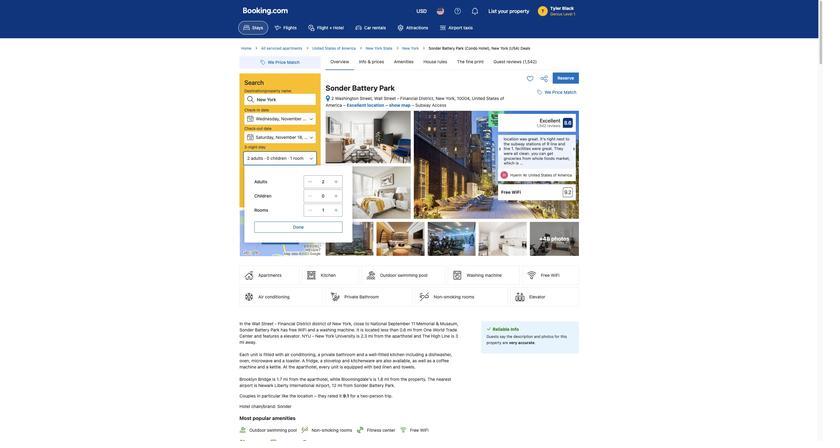 Task type: locate. For each thing, give the bounding box(es) containing it.
wednesday,
[[256, 116, 280, 121]]

1 vertical spatial info
[[511, 327, 519, 332]]

search
[[244, 79, 264, 86]]

2023 for wednesday, november 15, 2023
[[310, 116, 320, 121]]

in for couples
[[257, 393, 261, 399]]

states right the 10004,
[[486, 96, 499, 101]]

2 fitted from the left
[[378, 352, 389, 357]]

we for we price match dropdown button inside search section
[[268, 60, 274, 65]]

-
[[397, 96, 399, 101], [275, 321, 277, 326], [312, 333, 314, 339]]

park inside in the wall street - financial district district of new york, close to national september 11 memorial & museum, sonder battery park has free wifi and a washing machine. it is located less than 0.6 mi from one world trade center and features a elevator. nyu - new york university is 2.3 mi from the aparthotel and the high line is 3 mi away. each unit is fitted with air conditioning, a private bathroom and a well-fitted kitchen including a dishwasher, oven, microwave and a toaster. a fridge, a stovetop and kitchenware are also available, as well as a coffee machine and a kettle. at the aparthotel, every unit is equipped with bed linen and towels. brooklyn bridge is 1.7 mi from the aparthotel, while bloomingdale's is 1.8 mi from the property. the nearest airport is newark liberty international airport, 12 mi from sonder battery park.
[[271, 327, 280, 333]]

located
[[365, 327, 380, 333]]

new
[[366, 46, 374, 51], [402, 46, 410, 51], [492, 46, 499, 51], [436, 96, 445, 101], [332, 321, 341, 326], [315, 333, 324, 339]]

outdoor swimming pool inside button
[[380, 273, 428, 278]]

non- inside non-smoking rooms button
[[434, 294, 444, 299]]

1 horizontal spatial non-smoking rooms
[[434, 294, 474, 299]]

info & prices link
[[354, 54, 389, 70]]

overview
[[331, 59, 349, 64]]

free down hyerin
[[501, 190, 511, 195]]

states up overview
[[325, 46, 336, 51]]

financial up map
[[400, 96, 418, 101]]

1 vertical spatial with
[[364, 364, 372, 370]]

0 vertical spatial financial
[[400, 96, 418, 101]]

1 horizontal spatial financial
[[400, 96, 418, 101]]

9.1
[[343, 393, 349, 399]]

outdoor inside button
[[380, 273, 397, 278]]

and down microwave
[[258, 364, 265, 370]]

united states of america up overview
[[312, 46, 356, 51]]

new down the washing
[[315, 333, 324, 339]]

3-night stay
[[244, 145, 266, 149]]

pool inside button
[[419, 273, 428, 278]]

the
[[457, 59, 465, 64], [422, 333, 430, 339], [428, 377, 435, 382]]

free wifi inside button
[[541, 273, 560, 278]]

1 inside button
[[290, 156, 292, 161]]

next image
[[574, 147, 577, 151]]

0 vertical spatial photos
[[551, 236, 569, 242]]

we price match down all serviced apartments link
[[268, 60, 300, 65]]

for inside the guests say the description and photos for this property are
[[555, 334, 560, 339]]

done button
[[254, 222, 343, 233]]

2 for washington
[[331, 96, 334, 101]]

is
[[516, 161, 519, 165], [360, 327, 364, 333], [356, 333, 360, 339], [451, 333, 454, 339], [259, 352, 262, 357], [340, 364, 343, 370], [272, 377, 276, 382], [373, 377, 376, 382], [254, 383, 257, 388]]

price for right we price match dropdown button
[[552, 90, 563, 95]]

0 vertical spatial free
[[501, 190, 511, 195]]

park for sonder battery park
[[379, 84, 395, 92]]

0 vertical spatial in
[[257, 108, 260, 112]]

apartments
[[258, 273, 282, 278]]

next
[[557, 136, 565, 141]]

reserve
[[558, 75, 574, 81]]

price inside search section
[[275, 60, 286, 65]]

from inside location was great. it's right next to the subway stations of r line and line 1. facilities were great. they were all clean. you can get groceries from whole foods market, which is …
[[522, 156, 531, 161]]

usd
[[417, 8, 427, 14]]

private
[[345, 294, 358, 299]]

machine inside in the wall street - financial district district of new york, close to national september 11 memorial & museum, sonder battery park has free wifi and a washing machine. it is located less than 0.6 mi from one world trade center and features a elevator. nyu - new york university is 2.3 mi from the aparthotel and the high line is 3 mi away. each unit is fitted with air conditioning, a private bathroom and a well-fitted kitchen including a dishwasher, oven, microwave and a toaster. a fridge, a stovetop and kitchenware are also available, as well as a coffee machine and a kettle. at the aparthotel, every unit is equipped with bed linen and towels. brooklyn bridge is 1.7 mi from the aparthotel, while bloomingdale's is 1.8 mi from the property. the nearest airport is newark liberty international airport, 12 mi from sonder battery park.
[[240, 364, 256, 370]]

states down foods
[[541, 173, 552, 178]]

2 horizontal spatial &
[[436, 321, 439, 326]]

1 horizontal spatial 2
[[322, 179, 325, 184]]

in for check-
[[257, 108, 260, 112]]

free wifi up elevator button
[[541, 273, 560, 278]]

match down all serviced apartments link
[[287, 60, 300, 65]]

and right right
[[558, 141, 565, 146]]

trade
[[446, 327, 457, 333]]

is inside location was great. it's right next to the subway stations of r line and line 1. facilities were great. they were all clean. you can get groceries from whole foods market, which is …
[[516, 161, 519, 165]]

hotel down couples
[[240, 404, 250, 409]]

taxis
[[464, 25, 473, 30]]

0 horizontal spatial match
[[287, 60, 300, 65]]

elevator button
[[511, 287, 579, 307]]

house rules link
[[419, 54, 452, 70]]

america up overview
[[342, 46, 356, 51]]

1 vertical spatial property
[[487, 341, 502, 345]]

they
[[318, 393, 327, 399]]

november for saturday,
[[276, 135, 296, 140]]

machine inside "button"
[[485, 273, 502, 278]]

–
[[343, 102, 346, 108], [385, 102, 388, 108], [412, 102, 414, 108], [314, 393, 317, 399]]

rooms down washing
[[462, 294, 474, 299]]

rules
[[438, 59, 447, 64]]

check-in date
[[244, 108, 269, 112]]

guests
[[487, 334, 499, 339]]

click to open map view image
[[326, 95, 330, 102]]

1 horizontal spatial for
[[350, 393, 356, 399]]

the left nearest
[[428, 377, 435, 382]]

toaster.
[[286, 358, 301, 363]]

1 vertical spatial 0
[[322, 193, 325, 198]]

away.
[[245, 340, 256, 345]]

is left 1.7
[[272, 377, 276, 382]]

stovetop
[[324, 358, 341, 363]]

sonder battery park (condo hotel), new york (usa) deals link
[[429, 46, 530, 51]]

serviced
[[267, 46, 282, 51]]

2 for adults
[[247, 156, 250, 161]]

0 vertical spatial we price match button
[[258, 57, 302, 68]]

from left you
[[522, 156, 531, 161]]

and inside the guests say the description and photos for this property are
[[534, 334, 541, 339]]

your
[[498, 8, 508, 14]]

1 vertical spatial pool
[[288, 428, 297, 433]]

·
[[264, 156, 266, 161], [288, 156, 289, 161]]

particular
[[262, 393, 281, 399]]

0 horizontal spatial excellent
[[347, 102, 366, 108]]

2 vertical spatial 2
[[322, 179, 325, 184]]

rated excellent element
[[501, 117, 561, 124]]

outdoor down popular
[[249, 428, 266, 433]]

subway
[[511, 141, 525, 146]]

in inside search section
[[257, 108, 260, 112]]

free wifi
[[501, 190, 521, 195], [541, 273, 560, 278], [410, 428, 429, 433]]

1 check- from the top
[[244, 108, 257, 112]]

0 vertical spatial property
[[510, 8, 529, 14]]

0 horizontal spatial non-
[[312, 428, 322, 433]]

machine down "oven,"
[[240, 364, 256, 370]]

0 horizontal spatial united states of america
[[312, 46, 356, 51]]

mi right the 0.6
[[407, 327, 412, 333]]

of
[[337, 46, 341, 51], [500, 96, 504, 101], [542, 141, 546, 146], [553, 173, 557, 178], [327, 321, 331, 326]]

sonder down the bloomingdale's on the left bottom of page
[[354, 383, 368, 388]]

scored 8.6 element
[[563, 118, 573, 128]]

2 horizontal spatial 2
[[331, 96, 334, 101]]

aparthotel, up airport,
[[307, 377, 329, 382]]

photos left this
[[542, 334, 554, 339]]

price for we price match dropdown button inside search section
[[275, 60, 286, 65]]

info left prices
[[359, 59, 367, 64]]

1 vertical spatial november
[[276, 135, 296, 140]]

0 horizontal spatial machine
[[240, 364, 256, 370]]

excellent left 8.6
[[540, 118, 561, 124]]

& left prices
[[368, 59, 371, 64]]

r
[[547, 141, 550, 146]]

we price match for right we price match dropdown button
[[545, 90, 577, 95]]

destination/property
[[244, 89, 280, 93]]

0 horizontal spatial price
[[275, 60, 286, 65]]

1 vertical spatial free
[[541, 273, 550, 278]]

1 horizontal spatial non-
[[434, 294, 444, 299]]

0 vertical spatial 0
[[267, 156, 269, 161]]

1 vertical spatial 1
[[290, 156, 292, 161]]

every
[[319, 364, 330, 370]]

+
[[329, 25, 332, 30]]

from up international
[[289, 377, 298, 382]]

is left the …
[[516, 161, 519, 165]]

1 in from the top
[[257, 108, 260, 112]]

your account menu tyler black genius level 1 element
[[538, 3, 578, 17]]

great.
[[528, 136, 539, 141], [542, 146, 553, 151]]

as down including
[[413, 358, 417, 363]]

2 vertical spatial for
[[350, 393, 356, 399]]

the left 1.
[[504, 141, 510, 146]]

we for right we price match dropdown button
[[545, 90, 551, 95]]

price down all serviced apartments link
[[275, 60, 286, 65]]

apartments button
[[240, 266, 300, 285]]

to up located at bottom
[[365, 321, 369, 326]]

2023 right 15,
[[310, 116, 320, 121]]

0 vertical spatial great.
[[528, 136, 539, 141]]

street inside in the wall street - financial district district of new york, close to national september 11 memorial & museum, sonder battery park has free wifi and a washing machine. it is located less than 0.6 mi from one world trade center and features a elevator. nyu - new york university is 2.3 mi from the aparthotel and the high line is 3 mi away. each unit is fitted with air conditioning, a private bathroom and a well-fitted kitchen including a dishwasher, oven, microwave and a toaster. a fridge, a stovetop and kitchenware are also available, as well as a coffee machine and a kettle. at the aparthotel, every unit is equipped with bed linen and towels. brooklyn bridge is 1.7 mi from the aparthotel, while bloomingdale's is 1.8 mi from the property. the nearest airport is newark liberty international airport, 12 mi from sonder battery park.
[[261, 321, 274, 326]]

for left the work
[[272, 176, 277, 181]]

tyler
[[550, 6, 561, 11]]

1 vertical spatial wall
[[252, 321, 260, 326]]

sonder
[[429, 46, 441, 51], [326, 84, 351, 92], [240, 327, 254, 333], [354, 383, 368, 388], [277, 404, 292, 409]]

fridge,
[[306, 358, 319, 363]]

1 vertical spatial excellent
[[540, 118, 561, 124]]

we up excellent 1,542 reviews
[[545, 90, 551, 95]]

0 horizontal spatial to
[[365, 321, 369, 326]]

0 vertical spatial with
[[275, 352, 284, 357]]

info up description
[[511, 327, 519, 332]]

facilities
[[516, 146, 531, 151]]

hotel chain/brand: sonder
[[240, 404, 292, 409]]

attractions
[[406, 25, 428, 30]]

2 inside 2 washington street, wall street - financial district, new york, 10004, united states of america
[[331, 96, 334, 101]]

0
[[267, 156, 269, 161], [322, 193, 325, 198]]

0 horizontal spatial hotel
[[240, 404, 250, 409]]

we price match inside search section
[[268, 60, 300, 65]]

1 horizontal spatial pool
[[419, 273, 428, 278]]

0 vertical spatial match
[[287, 60, 300, 65]]

united down flight
[[312, 46, 324, 51]]

0 horizontal spatial outdoor swimming pool
[[249, 428, 297, 433]]

0 vertical spatial we
[[268, 60, 274, 65]]

1 horizontal spatial machine
[[485, 273, 502, 278]]

date right out
[[264, 126, 272, 131]]

we price match
[[268, 60, 300, 65], [545, 90, 577, 95]]

2 in from the top
[[257, 393, 261, 399]]

non-smoking rooms button
[[415, 287, 508, 307]]

0 vertical spatial non-
[[434, 294, 444, 299]]

2 inside button
[[247, 156, 250, 161]]

1 vertical spatial we price match
[[545, 90, 577, 95]]

1 horizontal spatial outdoor swimming pool
[[380, 273, 428, 278]]

2
[[331, 96, 334, 101], [247, 156, 250, 161], [322, 179, 325, 184]]

0 horizontal spatial great.
[[528, 136, 539, 141]]

check- for in
[[244, 108, 257, 112]]

1 horizontal spatial with
[[364, 364, 372, 370]]

- up features on the left bottom
[[275, 321, 277, 326]]

are down say
[[503, 341, 508, 345]]

mi right 12
[[338, 383, 342, 388]]

financial up has
[[278, 321, 295, 326]]

groceries
[[504, 156, 521, 161]]

1 vertical spatial swimming
[[267, 428, 287, 433]]

free wifi right center
[[410, 428, 429, 433]]

· right adults on the top left of page
[[264, 156, 266, 161]]

with down kitchenware
[[364, 364, 372, 370]]

say
[[500, 334, 506, 339]]

property right your
[[510, 8, 529, 14]]

1 horizontal spatial fitted
[[378, 352, 389, 357]]

1 vertical spatial the
[[422, 333, 430, 339]]

photos inside +48 photos link
[[551, 236, 569, 242]]

flight + hotel
[[317, 25, 344, 30]]

we inside search section
[[268, 60, 274, 65]]

room
[[293, 156, 304, 161]]

2 check- from the top
[[244, 126, 257, 131]]

private bathroom button
[[326, 287, 413, 307]]

1 vertical spatial york,
[[342, 321, 353, 326]]

(condo
[[465, 46, 478, 51]]

0 vertical spatial swimming
[[398, 273, 418, 278]]

all
[[514, 151, 518, 156]]

1 horizontal spatial property
[[510, 8, 529, 14]]

district
[[297, 321, 311, 326]]

new up the access
[[436, 96, 445, 101]]

price down reserve button
[[552, 90, 563, 95]]

+48 photos
[[540, 236, 569, 242]]

2 vertical spatial -
[[312, 333, 314, 339]]

wall up excellent location – show map button
[[374, 96, 383, 101]]

is left 1.8
[[373, 377, 376, 382]]

wall right the 'in'
[[252, 321, 260, 326]]

park left (condo
[[456, 46, 464, 51]]

apartments inside search section
[[278, 168, 297, 173]]

date up "wednesday,"
[[261, 108, 269, 112]]

in right couples
[[257, 393, 261, 399]]

outdoor
[[380, 273, 397, 278], [249, 428, 266, 433]]

great. up foods
[[542, 146, 553, 151]]

street inside 2 washington street, wall street - financial district, new york, 10004, united states of america
[[384, 96, 396, 101]]

conditioning
[[265, 294, 290, 299]]

0 vertical spatial pool
[[419, 273, 428, 278]]

2 horizontal spatial free
[[541, 273, 550, 278]]

2 vertical spatial the
[[428, 377, 435, 382]]

2023 right 18,
[[304, 135, 315, 140]]

free wifi button
[[522, 266, 579, 285]]

0 horizontal spatial reviews
[[507, 59, 522, 64]]

park up – excellent location – show map – subway access
[[379, 84, 395, 92]]

1 horizontal spatial excellent
[[540, 118, 561, 124]]

0 vertical spatial date
[[261, 108, 269, 112]]

0 horizontal spatial swimming
[[267, 428, 287, 433]]

sonder up house rules
[[429, 46, 441, 51]]

private bathroom
[[345, 294, 379, 299]]

0 vertical spatial street
[[384, 96, 396, 101]]

united right the 10004,
[[472, 96, 485, 101]]

1 vertical spatial for
[[555, 334, 560, 339]]

0 vertical spatial 2
[[331, 96, 334, 101]]

the left fine
[[457, 59, 465, 64]]

aparthotel
[[392, 333, 413, 339]]

1 horizontal spatial were
[[532, 146, 541, 151]]

the down the toaster.
[[289, 364, 295, 370]]

1 horizontal spatial location
[[367, 102, 384, 108]]

wednesday, november 15, 2023
[[256, 116, 320, 121]]

non-smoking rooms
[[434, 294, 474, 299], [312, 428, 352, 433]]

as right the well
[[427, 358, 432, 363]]

1 vertical spatial america
[[326, 102, 342, 108]]

previous image
[[497, 147, 501, 151]]

were left all
[[504, 151, 513, 156]]

1 vertical spatial are
[[376, 358, 382, 363]]

0 vertical spatial rooms
[[462, 294, 474, 299]]

and up away.
[[254, 333, 262, 339]]

0 inside button
[[267, 156, 269, 161]]

1 horizontal spatial we price match
[[545, 90, 577, 95]]

1 left room
[[290, 156, 292, 161]]

for right 9.1
[[350, 393, 356, 399]]

0 vertical spatial price
[[275, 60, 286, 65]]

are inside in the wall street - financial district district of new york, close to national september 11 memorial & museum, sonder battery park has free wifi and a washing machine. it is located less than 0.6 mi from one world trade center and features a elevator. nyu - new york university is 2.3 mi from the aparthotel and the high line is 3 mi away. each unit is fitted with air conditioning, a private bathroom and a well-fitted kitchen including a dishwasher, oven, microwave and a toaster. a fridge, a stovetop and kitchenware are also available, as well as a coffee machine and a kettle. at the aparthotel, every unit is equipped with bed linen and towels. brooklyn bridge is 1.7 mi from the aparthotel, while bloomingdale's is 1.8 mi from the property. the nearest airport is newark liberty international airport, 12 mi from sonder battery park.
[[376, 358, 382, 363]]

wall inside in the wall street - financial district district of new york, close to national september 11 memorial & museum, sonder battery park has free wifi and a washing machine. it is located less than 0.6 mi from one world trade center and features a elevator. nyu - new york university is 2.3 mi from the aparthotel and the high line is 3 mi away. each unit is fitted with air conditioning, a private bathroom and a well-fitted kitchen including a dishwasher, oven, microwave and a toaster. a fridge, a stovetop and kitchenware are also available, as well as a coffee machine and a kettle. at the aparthotel, every unit is equipped with bed linen and towels. brooklyn bridge is 1.7 mi from the aparthotel, while bloomingdale's is 1.8 mi from the property. the nearest airport is newark liberty international airport, 12 mi from sonder battery park.
[[252, 321, 260, 326]]

pool
[[419, 273, 428, 278], [288, 428, 297, 433]]

car
[[364, 25, 371, 30]]

fine
[[466, 59, 473, 64]]

1 horizontal spatial hotel
[[333, 25, 344, 30]]

0 vertical spatial location
[[367, 102, 384, 108]]

non-smoking rooms inside button
[[434, 294, 474, 299]]

0 horizontal spatial we price match button
[[258, 57, 302, 68]]

1 vertical spatial apartments
[[278, 168, 297, 173]]

november for wednesday,
[[281, 116, 302, 121]]

we down the serviced
[[268, 60, 274, 65]]

bloomingdale's
[[342, 377, 372, 382]]

rooms
[[462, 294, 474, 299], [340, 428, 352, 433]]

street up features on the left bottom
[[261, 321, 274, 326]]

0 vertical spatial november
[[281, 116, 302, 121]]

can
[[539, 151, 546, 156]]

financial
[[400, 96, 418, 101], [278, 321, 295, 326]]

are inside the guests say the description and photos for this property are
[[503, 341, 508, 345]]

0 horizontal spatial unit
[[250, 352, 258, 357]]

swimming inside button
[[398, 273, 418, 278]]

stations
[[526, 141, 541, 146]]

1 vertical spatial -
[[275, 321, 277, 326]]

1 horizontal spatial united states of america
[[528, 173, 572, 178]]

0.6
[[400, 327, 406, 333]]

3
[[456, 333, 458, 339]]

0 horizontal spatial are
[[376, 358, 382, 363]]

elevator.
[[284, 333, 301, 339]]

2 horizontal spatial 1
[[574, 12, 575, 16]]

1 vertical spatial &
[[274, 168, 277, 173]]

available,
[[393, 358, 411, 363]]

list your property link
[[485, 4, 533, 19]]

has
[[281, 327, 288, 333]]

2 as from the left
[[427, 358, 432, 363]]

1 vertical spatial to
[[365, 321, 369, 326]]

is left 2.3
[[356, 333, 360, 339]]

1 vertical spatial machine
[[240, 364, 256, 370]]

1 horizontal spatial reviews
[[547, 124, 561, 128]]

person
[[370, 393, 384, 399]]

york, inside in the wall street - financial district district of new york, close to national september 11 memorial & museum, sonder battery park has free wifi and a washing machine. it is located less than 0.6 mi from one world trade center and features a elevator. nyu - new york university is 2.3 mi from the aparthotel and the high line is 3 mi away. each unit is fitted with air conditioning, a private bathroom and a well-fitted kitchen including a dishwasher, oven, microwave and a toaster. a fridge, a stovetop and kitchenware are also available, as well as a coffee machine and a kettle. at the aparthotel, every unit is equipped with bed linen and towels. brooklyn bridge is 1.7 mi from the aparthotel, while bloomingdale's is 1.8 mi from the property. the nearest airport is newark liberty international airport, 12 mi from sonder battery park.
[[342, 321, 353, 326]]

photos right +48
[[551, 236, 569, 242]]

rooms inside button
[[462, 294, 474, 299]]

1 horizontal spatial line
[[551, 141, 557, 146]]

scored 9.2 element
[[563, 187, 573, 197]]

- inside 2 washington street, wall street - financial district, new york, 10004, united states of america
[[397, 96, 399, 101]]

· right children
[[288, 156, 289, 161]]

traveling
[[256, 176, 271, 181]]

state
[[383, 46, 393, 51]]

location up 1.
[[504, 136, 519, 141]]

2 vertical spatial states
[[541, 173, 552, 178]]



Task type: describe. For each thing, give the bounding box(es) containing it.
is right 'airport' on the bottom left
[[254, 383, 257, 388]]

less
[[381, 327, 389, 333]]

1.8
[[378, 377, 383, 382]]

15,
[[303, 116, 309, 121]]

of inside 2 washington street, wall street - financial district, new york, 10004, united states of america
[[500, 96, 504, 101]]

one
[[424, 327, 432, 333]]

2 vertical spatial america
[[558, 173, 572, 178]]

york left (usa)
[[500, 46, 508, 51]]

deals
[[521, 46, 530, 51]]

each
[[240, 352, 249, 357]]

1 vertical spatial aparthotel,
[[307, 377, 329, 382]]

hotel inside flight + hotel 'link'
[[333, 25, 344, 30]]

a up fridge,
[[318, 352, 320, 357]]

battery down 1.8
[[369, 383, 384, 388]]

0 horizontal spatial line
[[504, 146, 510, 151]]

a left two-
[[357, 393, 359, 399]]

smoking inside non-smoking rooms button
[[444, 294, 461, 299]]

from up park.
[[390, 377, 400, 382]]

1 as from the left
[[413, 358, 417, 363]]

a left coffee
[[433, 358, 435, 363]]

battery up features on the left bottom
[[255, 327, 270, 333]]

a
[[302, 358, 305, 363]]

photos inside the guests say the description and photos for this property are
[[542, 334, 554, 339]]

0 vertical spatial united states of america
[[312, 46, 356, 51]]

house rules
[[424, 59, 447, 64]]

a up the well
[[425, 352, 427, 357]]

+48
[[540, 236, 550, 242]]

memorial
[[416, 321, 435, 326]]

couples in particular like the location – they rated it 9.1 for a two-person trip.
[[240, 393, 393, 399]]

new right hotel),
[[492, 46, 499, 51]]

0 vertical spatial aparthotel,
[[296, 364, 318, 370]]

– left show
[[385, 102, 388, 108]]

market,
[[556, 156, 570, 161]]

2 vertical spatial free
[[410, 428, 419, 433]]

including
[[406, 352, 424, 357]]

booking.com image
[[243, 7, 288, 15]]

map
[[402, 102, 411, 108]]

property inside the guests say the description and photos for this property are
[[487, 341, 502, 345]]

york up "amenities"
[[411, 46, 419, 51]]

get
[[547, 151, 553, 156]]

machine.
[[337, 327, 355, 333]]

.
[[535, 341, 536, 345]]

and up kitchenware
[[357, 352, 364, 357]]

0 horizontal spatial were
[[504, 151, 513, 156]]

flights
[[284, 25, 297, 30]]

york left "state"
[[375, 46, 382, 51]]

bed
[[374, 364, 381, 370]]

new inside 2 washington street, wall street - financial district, new york, 10004, united states of america
[[436, 96, 445, 101]]

guest
[[494, 59, 505, 64]]

– left they
[[314, 393, 317, 399]]

high
[[431, 333, 440, 339]]

district
[[312, 321, 326, 326]]

washington
[[335, 96, 359, 101]]

2023 for saturday, november 18, 2023
[[304, 135, 315, 140]]

air conditioning
[[258, 294, 290, 299]]

& inside in the wall street - financial district district of new york, close to national september 11 memorial & museum, sonder battery park has free wifi and a washing machine. it is located less than 0.6 mi from one world trade center and features a elevator. nyu - new york university is 2.3 mi from the aparthotel and the high line is 3 mi away. each unit is fitted with air conditioning, a private bathroom and a well-fitted kitchen including a dishwasher, oven, microwave and a toaster. a fridge, a stovetop and kitchenware are also available, as well as a coffee machine and a kettle. at the aparthotel, every unit is equipped with bed linen and towels. brooklyn bridge is 1.7 mi from the aparthotel, while bloomingdale's is 1.8 mi from the property. the nearest airport is newark liberty international airport, 12 mi from sonder battery park.
[[436, 321, 439, 326]]

1 vertical spatial non-smoking rooms
[[312, 428, 352, 433]]

oven,
[[240, 358, 250, 363]]

foods
[[544, 156, 555, 161]]

features
[[263, 333, 279, 339]]

1 fitted from the left
[[264, 352, 274, 357]]

is up microwave
[[259, 352, 262, 357]]

prices
[[372, 59, 384, 64]]

night
[[249, 145, 257, 149]]

check- for out
[[244, 126, 257, 131]]

park for sonder battery park (condo hotel), new york (usa) deals
[[456, 46, 464, 51]]

equipped
[[344, 364, 363, 370]]

(usa)
[[509, 46, 520, 51]]

york, inside 2 washington street, wall street - financial district, new york, 10004, united states of america
[[446, 96, 456, 101]]

0 vertical spatial united
[[312, 46, 324, 51]]

the up international
[[300, 377, 306, 382]]

bridge
[[258, 377, 271, 382]]

mi down located at bottom
[[368, 333, 373, 339]]

sonder down like
[[277, 404, 292, 409]]

– down washington
[[343, 102, 346, 108]]

nearest
[[436, 377, 451, 382]]

all
[[261, 46, 266, 51]]

we price match for we price match dropdown button inside search section
[[268, 60, 300, 65]]

the inside the guests say the description and photos for this property are
[[507, 334, 512, 339]]

states inside 2 washington street, wall street - financial district, new york, 10004, united states of america
[[486, 96, 499, 101]]

most popular amenities
[[240, 415, 296, 421]]

entire homes & apartments
[[250, 168, 297, 173]]

0 vertical spatial the
[[457, 59, 465, 64]]

financial inside in the wall street - financial district district of new york, close to national september 11 memorial & museum, sonder battery park has free wifi and a washing machine. it is located less than 0.6 mi from one world trade center and features a elevator. nyu - new york university is 2.3 mi from the aparthotel and the high line is 3 mi away. each unit is fitted with air conditioning, a private bathroom and a well-fitted kitchen including a dishwasher, oven, microwave and a toaster. a fridge, a stovetop and kitchenware are also available, as well as a coffee machine and a kettle. at the aparthotel, every unit is equipped with bed linen and towels. brooklyn bridge is 1.7 mi from the aparthotel, while bloomingdale's is 1.8 mi from the property. the nearest airport is newark liberty international airport, 12 mi from sonder battery park.
[[278, 321, 295, 326]]

sonder up the center in the left bottom of the page
[[240, 327, 254, 333]]

battery up rules
[[442, 46, 455, 51]]

wifi inside free wifi button
[[551, 273, 560, 278]]

all serviced apartments link
[[261, 46, 302, 51]]

america inside 2 washington street, wall street - financial district, new york, 10004, united states of america
[[326, 102, 342, 108]]

0 vertical spatial apartments
[[283, 46, 302, 51]]

children
[[271, 156, 287, 161]]

mi right 1.7
[[283, 377, 288, 382]]

8.6
[[564, 120, 572, 126]]

match inside search section
[[287, 60, 300, 65]]

0 vertical spatial reviews
[[507, 59, 522, 64]]

from down the bloomingdale's on the left bottom of page
[[344, 383, 353, 388]]

i'm traveling for work
[[250, 176, 287, 181]]

0 horizontal spatial with
[[275, 352, 284, 357]]

i'm
[[250, 176, 255, 181]]

1 horizontal spatial 0
[[322, 193, 325, 198]]

0 vertical spatial excellent
[[347, 102, 366, 108]]

sonder up washington
[[326, 84, 351, 92]]

new up info & prices
[[366, 46, 374, 51]]

sonder battery park
[[326, 84, 395, 92]]

a down microwave
[[266, 364, 268, 370]]

battery up street,
[[352, 84, 378, 92]]

a down has
[[280, 333, 283, 339]]

excellent inside excellent 1,542 reviews
[[540, 118, 561, 124]]

1 horizontal spatial free
[[501, 190, 511, 195]]

street,
[[360, 96, 373, 101]]

saturday,
[[256, 135, 275, 140]]

was
[[520, 136, 527, 141]]

0 vertical spatial &
[[368, 59, 371, 64]]

and down the 11
[[414, 333, 421, 339]]

Where are you going? field
[[254, 94, 316, 105]]

2 vertical spatial united
[[528, 173, 540, 178]]

kitchen button
[[302, 266, 359, 285]]

of inside in the wall street - financial district district of new york, close to national september 11 memorial & museum, sonder battery park has free wifi and a washing machine. it is located less than 0.6 mi from one world trade center and features a elevator. nyu - new york university is 2.3 mi from the aparthotel and the high line is 3 mi away. each unit is fitted with air conditioning, a private bathroom and a well-fitted kitchen including a dishwasher, oven, microwave and a toaster. a fridge, a stovetop and kitchenware are also available, as well as a coffee machine and a kettle. at the aparthotel, every unit is equipped with bed linen and towels. brooklyn bridge is 1.7 mi from the aparthotel, while bloomingdale's is 1.8 mi from the property. the nearest airport is newark liberty international airport, 12 mi from sonder battery park.
[[327, 321, 331, 326]]

and down bathroom
[[342, 358, 350, 363]]

new york state link
[[366, 46, 393, 51]]

flights link
[[270, 21, 302, 35]]

subway
[[415, 102, 431, 108]]

0 vertical spatial america
[[342, 46, 356, 51]]

the fine print
[[457, 59, 484, 64]]

0 horizontal spatial outdoor
[[249, 428, 266, 433]]

1 vertical spatial rooms
[[340, 428, 352, 433]]

in
[[240, 321, 243, 326]]

reviews inside excellent 1,542 reviews
[[547, 124, 561, 128]]

1 horizontal spatial match
[[564, 90, 577, 95]]

fitness
[[367, 428, 381, 433]]

washing
[[467, 273, 484, 278]]

car rentals link
[[350, 21, 391, 35]]

york inside in the wall street - financial district district of new york, close to national september 11 memorial & museum, sonder battery park has free wifi and a washing machine. it is located less than 0.6 mi from one world trade center and features a elevator. nyu - new york university is 2.3 mi from the aparthotel and the high line is 3 mi away. each unit is fitted with air conditioning, a private bathroom and a well-fitted kitchen including a dishwasher, oven, microwave and a toaster. a fridge, a stovetop and kitchenware are also available, as well as a coffee machine and a kettle. at the aparthotel, every unit is equipped with bed linen and towels. brooklyn bridge is 1.7 mi from the aparthotel, while bloomingdale's is 1.8 mi from the property. the nearest airport is newark liberty international airport, 12 mi from sonder battery park.
[[325, 333, 334, 339]]

10004,
[[457, 96, 471, 101]]

we price match button inside search section
[[258, 57, 302, 68]]

date for check-in date
[[261, 108, 269, 112]]

search section
[[237, 51, 353, 257]]

1 vertical spatial smoking
[[322, 428, 339, 433]]

a up kitchenware
[[365, 352, 368, 357]]

1 vertical spatial hotel
[[240, 404, 250, 409]]

they
[[554, 146, 563, 151]]

the down towels.
[[401, 377, 407, 382]]

1 horizontal spatial we price match button
[[535, 87, 579, 98]]

a down district
[[316, 327, 319, 333]]

and up the kettle.
[[274, 358, 281, 363]]

international
[[290, 383, 315, 388]]

1 · from the left
[[264, 156, 266, 161]]

0 horizontal spatial -
[[275, 321, 277, 326]]

usd button
[[413, 4, 431, 19]]

a up every
[[320, 358, 323, 363]]

adults
[[254, 179, 267, 184]]

is left 3
[[451, 333, 454, 339]]

out
[[257, 126, 263, 131]]

1.
[[511, 146, 514, 151]]

2 vertical spatial location
[[297, 393, 313, 399]]

and down available, in the bottom left of the page
[[393, 364, 400, 370]]

new up the washing
[[332, 321, 341, 326]]

from down less
[[374, 333, 383, 339]]

1 horizontal spatial unit
[[331, 364, 339, 370]]

1 inside the tyler black genius level 1
[[574, 12, 575, 16]]

free inside free wifi button
[[541, 273, 550, 278]]

stay
[[258, 145, 266, 149]]

washing
[[320, 327, 336, 333]]

2 · from the left
[[288, 156, 289, 161]]

kettle.
[[270, 364, 282, 370]]

the down less
[[385, 333, 391, 339]]

1 horizontal spatial free wifi
[[501, 190, 521, 195]]

wall inside 2 washington street, wall street - financial district, new york, 10004, united states of america
[[374, 96, 383, 101]]

september
[[388, 321, 410, 326]]

from down the 11
[[413, 327, 422, 333]]

to inside in the wall street - financial district district of new york, close to national september 11 memorial & museum, sonder battery park has free wifi and a washing machine. it is located less than 0.6 mi from one world trade center and features a elevator. nyu - new york university is 2.3 mi from the aparthotel and the high line is 3 mi away. each unit is fitted with air conditioning, a private bathroom and a well-fitted kitchen including a dishwasher, oven, microwave and a toaster. a fridge, a stovetop and kitchenware are also available, as well as a coffee machine and a kettle. at the aparthotel, every unit is equipped with bed linen and towels. brooklyn bridge is 1.7 mi from the aparthotel, while bloomingdale's is 1.8 mi from the property. the nearest airport is newark liberty international airport, 12 mi from sonder battery park.
[[365, 321, 369, 326]]

and inside location was great. it's right next to the subway stations of r line and line 1. facilities were great. they were all clean. you can get groceries from whole foods market, which is …
[[558, 141, 565, 146]]

rated
[[328, 393, 338, 399]]

homes
[[261, 168, 273, 173]]

the right like
[[290, 393, 296, 399]]

date for check-out date
[[264, 126, 272, 131]]

1 horizontal spatial -
[[312, 333, 314, 339]]

12
[[332, 383, 336, 388]]

2 vertical spatial 1
[[322, 207, 324, 213]]

the fine print link
[[452, 54, 489, 70]]

mi down the center in the left bottom of the page
[[240, 340, 244, 345]]

kitchen
[[390, 352, 405, 357]]

0 horizontal spatial states
[[325, 46, 336, 51]]

brooklyn
[[240, 377, 257, 382]]

1 vertical spatial united states of america
[[528, 173, 572, 178]]

level
[[564, 12, 573, 16]]

18,
[[297, 135, 303, 140]]

1 horizontal spatial great.
[[542, 146, 553, 151]]

to inside location was great. it's right next to the subway stations of r line and line 1. facilities were great. they were all clean. you can get groceries from whole foods market, which is …
[[566, 136, 570, 141]]

location inside location was great. it's right next to the subway stations of r line and line 1. facilities were great. they were all clean. you can get groceries from whole foods market, which is …
[[504, 136, 519, 141]]

flight
[[317, 25, 328, 30]]

description
[[514, 334, 533, 339]]

of inside location was great. it's right next to the subway stations of r line and line 1. facilities were great. they were all clean. you can get groceries from whole foods market, which is …
[[542, 141, 546, 146]]

and up nyu
[[308, 327, 315, 333]]

1 vertical spatial non-
[[312, 428, 322, 433]]

airport
[[449, 25, 462, 30]]

the inside location was great. it's right next to the subway stations of r line and line 1. facilities were great. they were all clean. you can get groceries from whole foods market, which is …
[[504, 141, 510, 146]]

financial inside 2 washington street, wall street - financial district, new york, 10004, united states of america
[[400, 96, 418, 101]]

info & prices
[[359, 59, 384, 64]]

the right the 'in'
[[244, 321, 251, 326]]

is right the it
[[360, 327, 364, 333]]

& inside search section
[[274, 168, 277, 173]]

0 vertical spatial info
[[359, 59, 367, 64]]

0 horizontal spatial free wifi
[[410, 428, 429, 433]]

washing machine button
[[448, 266, 520, 285]]

district,
[[419, 96, 435, 101]]

0 vertical spatial unit
[[250, 352, 258, 357]]

airport taxis link
[[435, 21, 478, 35]]

like
[[282, 393, 288, 399]]

guests say the description and photos for this property are
[[487, 334, 567, 345]]

a up at
[[282, 358, 285, 363]]

– right map
[[412, 102, 414, 108]]

kitchenware
[[351, 358, 375, 363]]

united inside 2 washington street, wall street - financial district, new york, 10004, united states of america
[[472, 96, 485, 101]]

2 horizontal spatial states
[[541, 173, 552, 178]]

wifi inside in the wall street - financial district district of new york, close to national september 11 memorial & museum, sonder battery park has free wifi and a washing machine. it is located less than 0.6 mi from one world trade center and features a elevator. nyu - new york university is 2.3 mi from the aparthotel and the high line is 3 mi away. each unit is fitted with air conditioning, a private bathroom and a well-fitted kitchen including a dishwasher, oven, microwave and a toaster. a fridge, a stovetop and kitchenware are also available, as well as a coffee machine and a kettle. at the aparthotel, every unit is equipped with bed linen and towels. brooklyn bridge is 1.7 mi from the aparthotel, while bloomingdale's is 1.8 mi from the property. the nearest airport is newark liberty international airport, 12 mi from sonder battery park.
[[298, 327, 307, 333]]

fitness center
[[367, 428, 395, 433]]

mi right 1.8
[[384, 377, 389, 382]]

for inside search section
[[272, 176, 277, 181]]

it
[[357, 327, 359, 333]]

is down stovetop
[[340, 364, 343, 370]]

new up "amenities"
[[402, 46, 410, 51]]

nyu
[[302, 333, 311, 339]]



Task type: vqa. For each thing, say whether or not it's contained in the screenshot.
York,
yes



